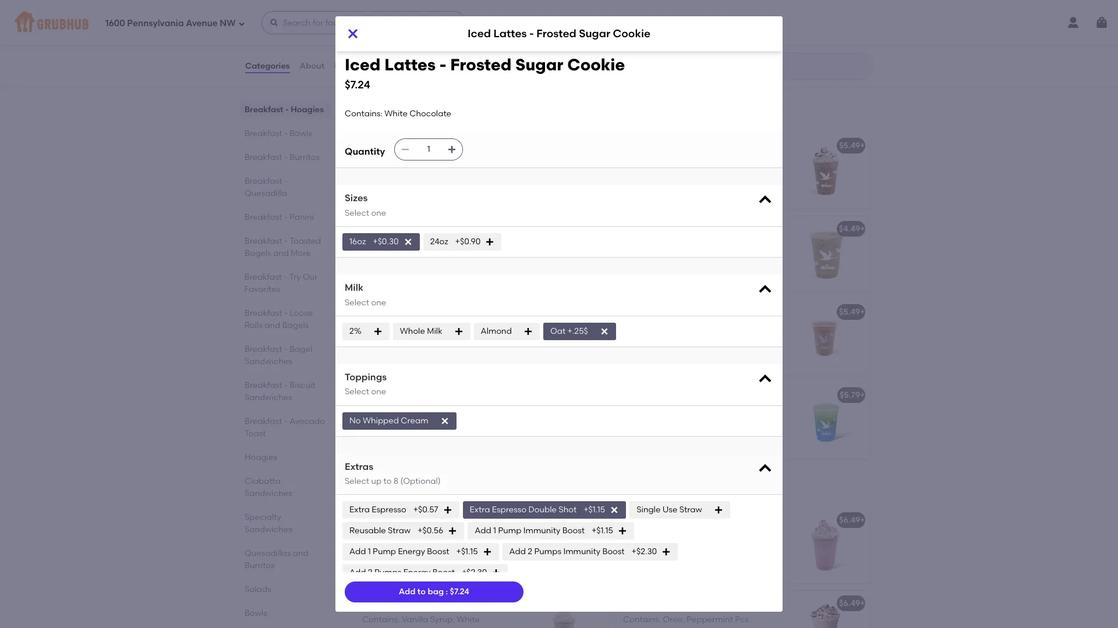 Task type: describe. For each thing, give the bounding box(es) containing it.
cold brews - peppermint bark
[[623, 307, 743, 317]]

coffees for iced coffees - frosted sugar cookie
[[643, 224, 674, 234]]

holiday up +$0.57
[[398, 482, 446, 496]]

quesadillas
[[245, 549, 291, 559]]

toppings
[[345, 372, 387, 383]]

- inside the breakfast - try our favorites
[[284, 273, 288, 282]]

breakfast - hoagies
[[245, 105, 324, 115]]

cold brews - peppermint bark image
[[783, 300, 870, 375]]

oat +.25$
[[550, 326, 588, 336]]

contains: white chocolate, mint syrup, top with peppermint pcs
[[362, 240, 490, 262]]

white for iced coffees - peppermint bark
[[402, 240, 425, 250]]

+$0.56
[[418, 527, 443, 536]]

bowls tab
[[245, 608, 326, 620]]

one for milk
[[371, 298, 386, 308]]

iced coffees - peppermint mocha image
[[522, 300, 609, 375]]

contains: for smoothies - peppermint bark
[[623, 532, 661, 542]]

and for bagels
[[265, 321, 280, 331]]

2 vertical spatial pcs
[[735, 615, 749, 625]]

$3.89
[[578, 307, 599, 317]]

with for steamers - peppermint bark
[[489, 32, 507, 42]]

sugar inside "iced lattes - frosted sugar cookie $7.24"
[[515, 55, 563, 75]]

toasted
[[289, 236, 321, 246]]

extra for extra espresso
[[349, 506, 370, 516]]

(optional)
[[400, 477, 441, 487]]

burritos for breakfast - burritos
[[290, 153, 320, 162]]

1 horizontal spatial $7.24
[[450, 587, 469, 597]]

8
[[394, 477, 398, 487]]

white inside contains: vanilla syrup, white chocolate
[[457, 615, 480, 625]]

cold brews - peppermint mocha
[[362, 390, 491, 400]]

categories
[[245, 61, 290, 71]]

$5.49 + for iced coffees - peppermint mocha
[[839, 307, 865, 317]]

2 for add 2 pumps energy boost
[[368, 569, 372, 578]]

$6.49 + for milkshakes - peppermint cookies & cream
[[578, 516, 604, 526]]

quesadilla
[[245, 189, 287, 199]]

breakfast - loose rolls and bagels
[[245, 309, 313, 331]]

favorites
[[245, 285, 280, 295]]

sizes select one
[[345, 193, 386, 218]]

+ for iced coffees - peppermint mocha
[[599, 307, 604, 317]]

select for extras
[[345, 477, 369, 487]]

Input item quantity number field
[[416, 139, 442, 160]]

breakfast for breakfast - panini
[[245, 213, 282, 222]]

immunity for pump
[[523, 527, 560, 536]]

pennsylvania
[[127, 18, 184, 28]]

sandwiches inside breakfast - bagel sandwiches
[[245, 357, 292, 367]]

cookies for smoothies - peppermint cookies & cream
[[721, 599, 754, 609]]

iced lattes - frosted sugar cookie image
[[522, 133, 609, 209]]

- inside button
[[710, 15, 713, 25]]

white for iced lattes - frosted sugar cookie
[[402, 157, 425, 167]]

pcs,
[[671, 544, 687, 554]]

2 blend from the left
[[748, 15, 771, 25]]

$6.49 + for smoothies - peppermint cookies & cream
[[839, 599, 865, 609]]

single use straw
[[637, 506, 702, 516]]

about
[[300, 61, 324, 71]]

salads tab
[[245, 584, 326, 596]]

smoothies - frosted sugar cookie
[[362, 599, 498, 609]]

contains: oreo, peppermint pcs
[[623, 615, 749, 625]]

chocolate, for with
[[427, 240, 471, 250]]

add 1 pump immunity boost
[[475, 527, 585, 536]]

sauce for iced coffees - peppermint mocha
[[446, 324, 471, 334]]

syrup, inside contains: vanilla syrup, white chocolate
[[430, 615, 455, 625]]

specialty
[[245, 513, 281, 523]]

1 for add 1 pump immunity boost
[[493, 527, 496, 536]]

+$1.15 for add 1 pump immunity boost
[[592, 527, 613, 536]]

main navigation navigation
[[0, 0, 1118, 45]]

ciabatta sandwiches tab
[[245, 476, 326, 500]]

energy for +$2.30
[[403, 569, 431, 578]]

$6.09 +
[[578, 15, 604, 25]]

one for toppings
[[371, 387, 386, 397]]

0 vertical spatial contains: white chocolate
[[345, 109, 451, 119]]

$4.49 + for iced coffees - frosted sugar cookie image
[[839, 224, 865, 234]]

4 sandwiches from the top
[[245, 525, 292, 535]]

- inside 'tab'
[[284, 153, 288, 162]]

breakfast - try our favorites tab
[[245, 271, 326, 296]]

add for add 1 pump energy boost
[[349, 548, 366, 557]]

pumps for energy
[[374, 569, 401, 578]]

frozen holiday sips
[[354, 482, 474, 496]]

breakfast for breakfast - biscuit sandwiches
[[245, 381, 282, 391]]

& for milkshakes - peppermint cookies & cream
[[496, 516, 503, 526]]

extra for extra espresso double shot
[[470, 506, 490, 516]]

+$0.90
[[455, 237, 481, 247]]

winter
[[729, 390, 756, 400]]

iced lattes - peppermint mocha image
[[783, 133, 870, 209]]

no
[[349, 416, 361, 426]]

oat
[[550, 326, 566, 336]]

bowls inside tab
[[290, 129, 312, 139]]

chocolate, for pcs,
[[688, 532, 732, 542]]

hoagies inside hoagies tab
[[245, 453, 277, 463]]

mocha for cold brews - peppermint mocha
[[464, 390, 491, 400]]

reviews
[[334, 61, 367, 71]]

up
[[371, 477, 382, 487]]

nw
[[220, 18, 236, 28]]

biscuit
[[290, 381, 316, 391]]

$5.79 +
[[840, 390, 865, 400]]

ciabatta
[[245, 477, 281, 487]]

quesadillas and burritos
[[245, 549, 309, 571]]

quantity
[[345, 146, 385, 157]]

$3.89 +
[[578, 307, 604, 317]]

holiday blend coffee - holiday blend button
[[616, 8, 870, 84]]

with inside contains: white chocolate, mint syrup, top with peppermint pcs
[[405, 252, 423, 262]]

select for sizes
[[345, 208, 369, 218]]

vanilla)
[[848, 390, 879, 400]]

$5.49 for iced coffees - peppermint mocha
[[839, 307, 860, 317]]

+$1.15 for add 1 pump energy boost
[[456, 548, 478, 557]]

1 for add 1 pump energy boost
[[368, 548, 371, 557]]

$5.49 for iced lattes - frosted sugar cookie
[[839, 141, 860, 151]]

extra espresso
[[349, 506, 406, 516]]

pcs inside contains: white chocolate, mint syrup, top with peppermint pcs
[[473, 252, 487, 262]]

1600
[[105, 18, 125, 28]]

0 vertical spatial cream
[[401, 416, 428, 426]]

hoagies inside breakfast - hoagies "tab"
[[291, 105, 324, 115]]

no whipped cream
[[349, 416, 428, 426]]

holiday up input item quantity number field
[[384, 107, 432, 121]]

specialty sandwiches
[[245, 513, 292, 535]]

breakfast - avocado toast
[[245, 417, 325, 439]]

use
[[662, 506, 677, 516]]

smoothies for smoothies - peppermint cookies & cream
[[623, 599, 665, 609]]

breakfast - avocado toast tab
[[245, 416, 326, 440]]

peppermint inside contains: white chocolate, top with peppermint pcs, mint syrup
[[623, 544, 670, 554]]

toppings select one
[[345, 372, 387, 397]]

breakfast for breakfast - loose rolls and bagels
[[245, 309, 282, 319]]

syrup
[[708, 544, 731, 554]]

contains: chocolate sauce for brews
[[362, 407, 471, 417]]

boost for add 1 pump immunity boost
[[562, 527, 585, 536]]

breakfast for breakfast - burritos
[[245, 153, 282, 162]]

milkshakes
[[362, 516, 406, 526]]

and for more
[[273, 249, 289, 259]]

holiday blend coffee - holiday blend
[[623, 15, 771, 25]]

avenue
[[186, 18, 218, 28]]

16oz
[[349, 237, 366, 247]]

- inside breakfast - loose rolls and bagels
[[284, 309, 288, 319]]

0 horizontal spatial straw
[[388, 527, 411, 536]]

blues
[[758, 390, 779, 400]]

+$2.30 for add 2 pumps energy boost
[[462, 569, 487, 578]]

cookies for milkshakes - peppermint cookies & cream
[[462, 516, 495, 526]]

1 vertical spatial to
[[417, 587, 426, 597]]

contains: for smoothies - peppermint cookies & cream
[[623, 615, 661, 625]]

lattes inside "iced lattes - frosted sugar cookie $7.24"
[[384, 55, 436, 75]]

cold for cold brews - peppermint mocha
[[362, 390, 381, 400]]

specialty sandwiches tab
[[245, 512, 326, 536]]

frosted inside "iced lattes - frosted sugar cookie $7.24"
[[450, 55, 511, 75]]

2%
[[349, 326, 361, 336]]

contains: for cold brews - peppermint mocha
[[362, 407, 400, 417]]

extras select up to 8 (optional)
[[345, 462, 441, 487]]

extra espresso double shot
[[470, 506, 577, 516]]

drinks
[[697, 390, 721, 400]]

contains: white chocolate, top with peppermint pcs, mint syrup
[[623, 532, 768, 554]]

+ for milkshakes - peppermint cookies & cream
[[599, 516, 604, 526]]

white up 'quantity'
[[384, 109, 408, 119]]

espresso for extra espresso
[[372, 506, 406, 516]]

iced coffees - frosted sugar cookie
[[623, 224, 767, 234]]

steamers - peppermint bark image
[[522, 8, 609, 84]]

try
[[289, 273, 301, 282]]

svg image inside main navigation navigation
[[238, 20, 245, 27]]

white for smoothies - peppermint bark
[[663, 532, 686, 542]]

iced coffees - peppermint bark
[[362, 224, 488, 234]]

and inside quesadillas and burritos
[[293, 549, 309, 559]]

hoagies tab
[[245, 452, 326, 464]]

pcs inside the contains: white chocolate, top with peppermint pcs
[[411, 44, 424, 54]]

reviews button
[[334, 45, 367, 87]]

frozen
[[354, 482, 395, 496]]

iced coffees - peppermint bark image
[[522, 216, 609, 292]]

categories button
[[245, 45, 290, 87]]

reusable
[[349, 527, 386, 536]]

$6.49 for smoothies - peppermint bark
[[839, 516, 860, 526]]

add to bag : $7.24
[[399, 587, 469, 597]]

salads
[[245, 585, 271, 595]]

pump for energy
[[373, 548, 396, 557]]

sips for frozen holiday sips
[[449, 482, 474, 496]]

with for smoothies - peppermint bark
[[750, 532, 768, 542]]

breakfast - loose rolls and bagels tab
[[245, 307, 326, 332]]

energy for +$1.15
[[398, 548, 425, 557]]

smoothies - frosted sugar cookie image
[[522, 591, 609, 629]]

breakfast - bowls
[[245, 129, 312, 139]]

$4.49 + for the iced coffees - peppermint bark image
[[578, 224, 604, 234]]

quesadillas and burritos tab
[[245, 548, 326, 572]]

+ for iced coffees - peppermint bark
[[599, 224, 604, 234]]

more
[[291, 249, 311, 259]]

add 2 pumps immunity boost
[[509, 548, 625, 557]]

breakfast for breakfast - bagel sandwiches
[[245, 345, 282, 355]]

iced holiday sips
[[354, 107, 460, 121]]

breakfast for breakfast - toasted bagels and more
[[245, 236, 282, 246]]

ciabatta sandwiches
[[245, 477, 292, 499]]

iced inside "iced lattes - frosted sugar cookie $7.24"
[[345, 55, 380, 75]]



Task type: vqa. For each thing, say whether or not it's contained in the screenshot.
Breakfast - Hoagies in the left top of the page
yes



Task type: locate. For each thing, give the bounding box(es) containing it.
holiday right coffee
[[715, 15, 746, 25]]

0 vertical spatial lattes
[[493, 27, 527, 40]]

$4.49 +
[[578, 224, 604, 234], [839, 224, 865, 234]]

sandwiches inside breakfast - biscuit sandwiches
[[245, 393, 292, 403]]

cream for milkshakes
[[505, 516, 532, 526]]

pcs
[[411, 44, 424, 54], [473, 252, 487, 262], [735, 615, 749, 625]]

breakfast inside breakfast - biscuit sandwiches
[[245, 381, 282, 391]]

breakfast up rolls at the left bottom of page
[[245, 309, 282, 319]]

0 vertical spatial to
[[383, 477, 392, 487]]

top inside the contains: white chocolate, top with peppermint pcs
[[473, 32, 487, 42]]

+$2.30 left pcs,
[[632, 548, 657, 557]]

recharger energy drinks - winter blues (blue raspberry, vanilla)
[[623, 390, 879, 400]]

brews for cold brews - peppermint bark
[[644, 307, 668, 317]]

1 vertical spatial bagels
[[282, 321, 309, 331]]

breakfast inside breakfast - bagel sandwiches
[[245, 345, 282, 355]]

white down smoothies - frosted sugar cookie
[[457, 615, 480, 625]]

2 vertical spatial and
[[293, 549, 309, 559]]

boost for add 1 pump energy boost
[[427, 548, 449, 557]]

breakfast down breakfast - bowls
[[245, 153, 282, 162]]

select inside milk select one
[[345, 298, 369, 308]]

0 horizontal spatial bowls
[[245, 609, 267, 619]]

sips up input item quantity number field
[[435, 107, 460, 121]]

0 vertical spatial iced lattes - frosted sugar cookie
[[468, 27, 650, 40]]

top inside contains: white chocolate, top with peppermint pcs, mint syrup
[[734, 532, 748, 542]]

2 vertical spatial lattes
[[382, 141, 407, 151]]

0 vertical spatial pump
[[498, 527, 521, 536]]

burritos inside quesadillas and burritos
[[245, 561, 275, 571]]

11 breakfast from the top
[[245, 417, 282, 427]]

$5.49
[[839, 141, 860, 151], [839, 307, 860, 317]]

0 horizontal spatial cold
[[362, 390, 381, 400]]

contains: for iced lattes - frosted sugar cookie
[[362, 157, 400, 167]]

0 horizontal spatial brews
[[383, 390, 407, 400]]

recharger energy drinks - winter blues (blue raspberry, vanilla) image
[[783, 383, 870, 459]]

pumps
[[534, 548, 561, 557], [374, 569, 401, 578]]

0 horizontal spatial with
[[405, 252, 423, 262]]

- inside breakfast - avocado toast
[[284, 417, 288, 427]]

1 vertical spatial immunity
[[563, 548, 600, 557]]

chocolate, down iced coffees - peppermint bark
[[427, 240, 471, 250]]

smoothies - peppermint cookies & cream image
[[783, 591, 870, 629]]

single
[[637, 506, 661, 516]]

+$0.57
[[413, 506, 438, 516]]

contains: inside the contains: white chocolate, top with peppermint pcs
[[362, 32, 400, 42]]

pcs down the smoothies - peppermint cookies & cream
[[735, 615, 749, 625]]

and left more
[[273, 249, 289, 259]]

holiday right $6.09 +
[[623, 15, 654, 25]]

steamers
[[362, 15, 400, 25]]

contains: inside contains: white chocolate, mint syrup, top with peppermint pcs
[[362, 240, 400, 250]]

add for add 1 pump immunity boost
[[475, 527, 491, 536]]

1 vertical spatial pumps
[[374, 569, 401, 578]]

contains: down steamers
[[362, 32, 400, 42]]

1 select from the top
[[345, 208, 369, 218]]

1 horizontal spatial with
[[489, 32, 507, 42]]

2 sandwiches from the top
[[245, 393, 292, 403]]

contains:
[[362, 32, 400, 42], [345, 109, 383, 119], [362, 157, 400, 167], [362, 240, 400, 250], [362, 324, 400, 334], [362, 407, 400, 417], [623, 532, 661, 542], [362, 615, 400, 625], [623, 615, 661, 625]]

1 vertical spatial lattes
[[384, 55, 436, 75]]

holiday blend coffee - holiday blend image
[[783, 8, 870, 84]]

burritos down quesadillas
[[245, 561, 275, 571]]

$4.49 for iced coffees - frosted sugar cookie image
[[839, 224, 860, 234]]

white down steamers - peppermint bark
[[402, 32, 425, 42]]

reusable straw
[[349, 527, 411, 536]]

mint inside contains: white chocolate, top with peppermint pcs, mint syrup
[[689, 544, 706, 554]]

(blue
[[781, 390, 801, 400]]

breakfast - panini tab
[[245, 211, 326, 224]]

+ for smoothies - peppermint cookies & cream
[[860, 599, 865, 609]]

+ for smoothies - peppermint bark
[[860, 516, 865, 526]]

select
[[345, 208, 369, 218], [345, 298, 369, 308], [345, 387, 369, 397], [345, 477, 369, 487]]

$6.49 +
[[578, 516, 604, 526], [839, 516, 865, 526], [839, 599, 865, 609]]

$6.09
[[578, 15, 599, 25]]

10 breakfast from the top
[[245, 381, 282, 391]]

2 $4.49 + from the left
[[839, 224, 865, 234]]

immunity down double in the left of the page
[[523, 527, 560, 536]]

steamers - peppermint bark
[[362, 15, 475, 25]]

smoothies for smoothies - peppermint bark
[[623, 516, 665, 526]]

coffees
[[382, 224, 413, 234], [643, 224, 674, 234], [382, 307, 413, 317]]

bowls inside tab
[[245, 609, 267, 619]]

+ for cold brews - peppermint bark
[[860, 307, 865, 317]]

extra up reusable
[[349, 506, 370, 516]]

cookie inside "iced lattes - frosted sugar cookie $7.24"
[[567, 55, 625, 75]]

sandwiches up breakfast - biscuit sandwiches
[[245, 357, 292, 367]]

oreo,
[[663, 615, 685, 625]]

1 horizontal spatial cookies
[[721, 599, 754, 609]]

smoothies - peppermint bark image
[[783, 508, 870, 584]]

espresso for extra espresso double shot
[[492, 506, 527, 516]]

1 $5.49 + from the top
[[839, 141, 865, 151]]

0 vertical spatial 1
[[493, 527, 496, 536]]

:
[[446, 587, 448, 597]]

extra up milkshakes - peppermint cookies & cream
[[470, 506, 490, 516]]

1 vertical spatial chocolate,
[[427, 240, 471, 250]]

1 vertical spatial straw
[[388, 527, 411, 536]]

breakfast - bagel sandwiches
[[245, 345, 312, 367]]

1 contains: chocolate sauce from the top
[[362, 324, 471, 334]]

1 horizontal spatial mint
[[689, 544, 706, 554]]

breakfast inside breakfast - loose rolls and bagels
[[245, 309, 282, 319]]

breakfast inside breakfast - avocado toast
[[245, 417, 282, 427]]

chocolate
[[410, 109, 451, 119], [427, 157, 469, 167], [402, 324, 444, 334], [402, 407, 444, 417], [362, 627, 404, 629]]

about button
[[299, 45, 325, 87]]

$7.24 down reviews
[[345, 78, 370, 91]]

$6.49 for milkshakes - peppermint cookies & cream
[[578, 516, 599, 526]]

white down iced holiday sips at top left
[[402, 157, 425, 167]]

0 horizontal spatial mint
[[473, 240, 490, 250]]

0 vertical spatial sauce
[[446, 324, 471, 334]]

sips for iced holiday sips
[[435, 107, 460, 121]]

svg image
[[1095, 16, 1109, 30], [269, 18, 279, 27], [346, 27, 360, 41], [403, 238, 413, 247], [485, 238, 495, 247], [600, 327, 609, 336], [757, 371, 773, 388], [440, 417, 449, 426], [757, 461, 773, 477], [714, 506, 723, 516], [448, 527, 457, 537], [618, 527, 627, 537], [662, 548, 671, 558], [492, 569, 501, 579]]

0 vertical spatial bowls
[[290, 129, 312, 139]]

sips up milkshakes - peppermint cookies & cream
[[449, 482, 474, 496]]

+$2.30 up add to bag : $7.24
[[462, 569, 487, 578]]

$4.49
[[578, 224, 599, 234], [839, 224, 860, 234]]

- inside breakfast - bagel sandwiches
[[284, 345, 288, 355]]

chocolate, inside contains: white chocolate, mint syrup, top with peppermint pcs
[[427, 240, 471, 250]]

contains: for iced coffees - peppermint bark
[[362, 240, 400, 250]]

chocolate, inside the contains: white chocolate, top with peppermint pcs
[[427, 32, 471, 42]]

smoothies for smoothies - frosted sugar cookie
[[362, 599, 404, 609]]

1 horizontal spatial burritos
[[290, 153, 320, 162]]

0 vertical spatial one
[[371, 208, 386, 218]]

chocolate inside contains: vanilla syrup, white chocolate
[[362, 627, 404, 629]]

0 vertical spatial &
[[496, 516, 503, 526]]

and right rolls at the left bottom of page
[[265, 321, 280, 331]]

0 horizontal spatial syrup,
[[362, 252, 387, 262]]

boost for add 2 pumps immunity boost
[[602, 548, 625, 557]]

2 down the add 1 pump immunity boost
[[528, 548, 532, 557]]

1 horizontal spatial espresso
[[492, 506, 527, 516]]

0 vertical spatial cold
[[623, 307, 642, 317]]

one for sizes
[[371, 208, 386, 218]]

whole milk
[[400, 326, 442, 336]]

pcs down +$0.90
[[473, 252, 487, 262]]

breakfast inside "breakfast - quesadilla"
[[245, 176, 282, 186]]

peppermint inside contains: white chocolate, mint syrup, top with peppermint pcs
[[425, 252, 471, 262]]

1 vertical spatial bowls
[[245, 609, 267, 619]]

select inside toppings select one
[[345, 387, 369, 397]]

cookies
[[462, 516, 495, 526], [721, 599, 754, 609]]

contains: chocolate sauce
[[362, 324, 471, 334], [362, 407, 471, 417]]

white down iced coffees - peppermint bark
[[402, 240, 425, 250]]

white for steamers - peppermint bark
[[402, 32, 425, 42]]

breakfast inside breakfast - hoagies "tab"
[[245, 105, 283, 115]]

contains: left 'oreo,'
[[623, 615, 661, 625]]

0 vertical spatial with
[[489, 32, 507, 42]]

breakfast up breakfast - burritos on the top left of the page
[[245, 129, 282, 139]]

smoothies up 'oreo,'
[[623, 599, 665, 609]]

sandwiches down ciabatta
[[245, 489, 292, 499]]

breakfast inside breakfast - toasted bagels and more
[[245, 236, 282, 246]]

svg image
[[238, 20, 245, 27], [401, 145, 410, 154], [447, 145, 457, 154], [757, 192, 773, 209], [757, 282, 773, 298], [373, 327, 382, 336], [454, 327, 463, 336], [523, 327, 533, 336], [443, 506, 452, 516], [610, 506, 619, 516], [482, 548, 492, 558]]

cold for cold brews - peppermint bark
[[623, 307, 642, 317]]

0 vertical spatial milk
[[345, 282, 363, 293]]

0 horizontal spatial pcs
[[411, 44, 424, 54]]

breakfast - toasted bagels and more tab
[[245, 235, 326, 260]]

mocha
[[469, 307, 497, 317], [464, 390, 491, 400]]

3 breakfast from the top
[[245, 153, 282, 162]]

coffee
[[681, 15, 708, 25]]

2 horizontal spatial with
[[750, 532, 768, 542]]

+$2.30 for add 2 pumps immunity boost
[[632, 548, 657, 557]]

contains: down the single
[[623, 532, 661, 542]]

5 breakfast from the top
[[245, 213, 282, 222]]

contains: white chocolate down iced holiday sips at top left
[[362, 157, 469, 167]]

0 horizontal spatial &
[[496, 516, 503, 526]]

iced lattes - frosted sugar cookie down $6.09 at right
[[468, 27, 650, 40]]

cold brews - peppermint mocha image
[[522, 383, 609, 459]]

contains: down sizes select one
[[362, 240, 400, 250]]

1 vertical spatial top
[[388, 252, 403, 262]]

1 vertical spatial iced lattes - frosted sugar cookie
[[362, 141, 501, 151]]

bag
[[428, 587, 444, 597]]

- inside "iced lattes - frosted sugar cookie $7.24"
[[439, 55, 446, 75]]

select inside sizes select one
[[345, 208, 369, 218]]

breakfast - quesadilla
[[245, 176, 288, 199]]

select for toppings
[[345, 387, 369, 397]]

bowls
[[290, 129, 312, 139], [245, 609, 267, 619]]

immunity for pumps
[[563, 548, 600, 557]]

avocado
[[290, 417, 325, 427]]

with inside contains: white chocolate, top with peppermint pcs, mint syrup
[[750, 532, 768, 542]]

1 horizontal spatial bowls
[[290, 129, 312, 139]]

1 horizontal spatial +$2.30
[[632, 548, 657, 557]]

2 breakfast from the top
[[245, 129, 282, 139]]

0 vertical spatial and
[[273, 249, 289, 259]]

0 vertical spatial energy
[[667, 390, 695, 400]]

mocha for iced coffees - peppermint mocha
[[469, 307, 497, 317]]

- inside breakfast - biscuit sandwiches
[[284, 381, 288, 391]]

$6.49 + for smoothies - peppermint bark
[[839, 516, 865, 526]]

- inside "breakfast - quesadilla"
[[284, 176, 288, 186]]

2 vertical spatial with
[[750, 532, 768, 542]]

whipped
[[363, 416, 399, 426]]

contains: right no
[[362, 407, 400, 417]]

sauce for cold brews - peppermint mocha
[[446, 407, 471, 417]]

breakfast - biscuit sandwiches tab
[[245, 380, 326, 404]]

1 down extra espresso double shot
[[493, 527, 496, 536]]

& for smoothies - peppermint cookies & cream
[[756, 599, 762, 609]]

0 horizontal spatial 2
[[368, 569, 372, 578]]

breakfast - burritos
[[245, 153, 320, 162]]

syrup, inside contains: white chocolate, mint syrup, top with peppermint pcs
[[362, 252, 387, 262]]

1 horizontal spatial immunity
[[563, 548, 600, 557]]

bagels inside breakfast - toasted bagels and more
[[245, 249, 271, 259]]

contains: for steamers - peppermint bark
[[362, 32, 400, 42]]

0 horizontal spatial cream
[[401, 416, 428, 426]]

lattes up "iced lattes - frosted sugar cookie $7.24"
[[493, 27, 527, 40]]

0 horizontal spatial to
[[383, 477, 392, 487]]

chocolate, up syrup
[[688, 532, 732, 542]]

milkshakes - peppermint cookies & cream image
[[522, 508, 609, 584]]

7 breakfast from the top
[[245, 273, 282, 282]]

and inside breakfast - toasted bagels and more
[[273, 249, 289, 259]]

breakfast up 'favorites' at the left of page
[[245, 273, 282, 282]]

0 vertical spatial +$1.15
[[584, 506, 605, 516]]

6 breakfast from the top
[[245, 236, 282, 246]]

breakfast
[[245, 105, 283, 115], [245, 129, 282, 139], [245, 153, 282, 162], [245, 176, 282, 186], [245, 213, 282, 222], [245, 236, 282, 246], [245, 273, 282, 282], [245, 309, 282, 319], [245, 345, 282, 355], [245, 381, 282, 391], [245, 417, 282, 427]]

syrup, down smoothies - frosted sugar cookie
[[430, 615, 455, 625]]

1 breakfast from the top
[[245, 105, 283, 115]]

+ for steamers - peppermint bark
[[599, 15, 604, 25]]

top inside contains: white chocolate, mint syrup, top with peppermint pcs
[[388, 252, 403, 262]]

2 horizontal spatial cream
[[764, 599, 792, 609]]

2 horizontal spatial pcs
[[735, 615, 749, 625]]

contains: white chocolate up input item quantity number field
[[345, 109, 451, 119]]

milk up 2%
[[345, 282, 363, 293]]

cookies up contains: oreo, peppermint pcs
[[721, 599, 754, 609]]

select down sizes
[[345, 208, 369, 218]]

$5.49 + for iced lattes - frosted sugar cookie
[[839, 141, 865, 151]]

2 extra from the left
[[470, 506, 490, 516]]

add for add 2 pumps energy boost
[[349, 569, 366, 578]]

pumps for immunity
[[534, 548, 561, 557]]

one
[[371, 208, 386, 218], [371, 298, 386, 308], [371, 387, 386, 397]]

1 $4.49 from the left
[[578, 224, 599, 234]]

1 horizontal spatial cold
[[623, 307, 642, 317]]

0 vertical spatial cookies
[[462, 516, 495, 526]]

1 horizontal spatial syrup,
[[430, 615, 455, 625]]

our
[[303, 273, 318, 282]]

1 blend from the left
[[656, 15, 679, 25]]

bagels inside breakfast - loose rolls and bagels
[[282, 321, 309, 331]]

milk select one
[[345, 282, 386, 308]]

burritos inside 'tab'
[[290, 153, 320, 162]]

sandwiches up breakfast - avocado toast
[[245, 393, 292, 403]]

iced coffees - peppermint mocha
[[362, 307, 497, 317]]

coffees for iced coffees - peppermint mocha
[[382, 307, 413, 317]]

2 $5.49 + from the top
[[839, 307, 865, 317]]

1 vertical spatial contains: chocolate sauce
[[362, 407, 471, 417]]

toast
[[245, 429, 266, 439]]

contains: left vanilla
[[362, 615, 400, 625]]

loose
[[290, 309, 313, 319]]

breakfast down rolls at the left bottom of page
[[245, 345, 282, 355]]

espresso up the add 1 pump immunity boost
[[492, 506, 527, 516]]

1 horizontal spatial milk
[[427, 326, 442, 336]]

white
[[402, 32, 425, 42], [384, 109, 408, 119], [402, 157, 425, 167], [402, 240, 425, 250], [663, 532, 686, 542], [457, 615, 480, 625]]

smoothies down "add 2 pumps energy boost"
[[362, 599, 404, 609]]

and
[[273, 249, 289, 259], [265, 321, 280, 331], [293, 549, 309, 559]]

2 horizontal spatial top
[[734, 532, 748, 542]]

sandwiches down specialty
[[245, 525, 292, 535]]

1 vertical spatial cookies
[[721, 599, 754, 609]]

1 vertical spatial burritos
[[245, 561, 275, 571]]

4 breakfast from the top
[[245, 176, 282, 186]]

add 2 pumps energy boost
[[349, 569, 455, 578]]

select for milk
[[345, 298, 369, 308]]

bagels down loose
[[282, 321, 309, 331]]

0 vertical spatial immunity
[[523, 527, 560, 536]]

1 vertical spatial and
[[265, 321, 280, 331]]

+$1.15 up add 2 pumps immunity boost
[[592, 527, 613, 536]]

whole
[[400, 326, 425, 336]]

blend
[[656, 15, 679, 25], [748, 15, 771, 25]]

3 select from the top
[[345, 387, 369, 397]]

2 for add 2 pumps immunity boost
[[528, 548, 532, 557]]

immunity down shot
[[563, 548, 600, 557]]

+$2.30
[[632, 548, 657, 557], [462, 569, 487, 578]]

milk down iced coffees - peppermint mocha
[[427, 326, 442, 336]]

to inside extras select up to 8 (optional)
[[383, 477, 392, 487]]

pumps down the add 1 pump immunity boost
[[534, 548, 561, 557]]

2 sauce from the top
[[446, 407, 471, 417]]

breakfast - burritos tab
[[245, 151, 326, 164]]

cream
[[401, 416, 428, 426], [505, 516, 532, 526], [764, 599, 792, 609]]

one inside sizes select one
[[371, 208, 386, 218]]

breakfast inside the breakfast - try our favorites
[[245, 273, 282, 282]]

smoothies down the single
[[623, 516, 665, 526]]

1 extra from the left
[[349, 506, 370, 516]]

syrup, down +$0.30 on the left of page
[[362, 252, 387, 262]]

almond
[[481, 326, 512, 336]]

2 one from the top
[[371, 298, 386, 308]]

hoagies
[[291, 105, 324, 115], [245, 453, 277, 463]]

select down toppings
[[345, 387, 369, 397]]

1 sauce from the top
[[446, 324, 471, 334]]

breakfast inside breakfast - burritos 'tab'
[[245, 153, 282, 162]]

- inside breakfast - toasted bagels and more
[[284, 236, 288, 246]]

bagels up 'favorites' at the left of page
[[245, 249, 271, 259]]

1 vertical spatial $7.24
[[450, 587, 469, 597]]

one inside toppings select one
[[371, 387, 386, 397]]

1 horizontal spatial blend
[[748, 15, 771, 25]]

add for add 2 pumps immunity boost
[[509, 548, 526, 557]]

breakfast up breakfast - bowls
[[245, 105, 283, 115]]

contains: up 'quantity'
[[345, 109, 383, 119]]

boost for add 2 pumps energy boost
[[432, 569, 455, 578]]

1 $4.49 + from the left
[[578, 224, 604, 234]]

0 vertical spatial +$2.30
[[632, 548, 657, 557]]

0 horizontal spatial $4.49 +
[[578, 224, 604, 234]]

iced lattes - frosted sugar cookie down iced holiday sips at top left
[[362, 141, 501, 151]]

shot
[[559, 506, 577, 516]]

1 vertical spatial $5.49 +
[[839, 307, 865, 317]]

sips
[[435, 107, 460, 121], [449, 482, 474, 496]]

$7.24 inside "iced lattes - frosted sugar cookie $7.24"
[[345, 78, 370, 91]]

white up pcs,
[[663, 532, 686, 542]]

1 vertical spatial cream
[[505, 516, 532, 526]]

1 vertical spatial contains: white chocolate
[[362, 157, 469, 167]]

white inside contains: white chocolate, top with peppermint pcs, mint syrup
[[663, 532, 686, 542]]

3 one from the top
[[371, 387, 386, 397]]

burritos down the breakfast - bowls tab
[[290, 153, 320, 162]]

contains: inside contains: white chocolate, top with peppermint pcs, mint syrup
[[623, 532, 661, 542]]

1 sandwiches from the top
[[245, 357, 292, 367]]

$7.24 right :
[[450, 587, 469, 597]]

energy left drinks
[[667, 390, 695, 400]]

cold down toppings
[[362, 390, 381, 400]]

straw down milkshakes
[[388, 527, 411, 536]]

1 vertical spatial one
[[371, 298, 386, 308]]

8 breakfast from the top
[[245, 309, 282, 319]]

double
[[528, 506, 557, 516]]

mint right pcs,
[[689, 544, 706, 554]]

0 vertical spatial top
[[473, 32, 487, 42]]

peppermint inside the contains: white chocolate, top with peppermint pcs
[[362, 44, 409, 54]]

and right quesadillas
[[293, 549, 309, 559]]

4 select from the top
[[345, 477, 369, 487]]

0 horizontal spatial immunity
[[523, 527, 560, 536]]

24oz
[[430, 237, 448, 247]]

pump
[[498, 527, 521, 536], [373, 548, 396, 557]]

1 horizontal spatial straw
[[679, 506, 702, 516]]

breakfast - bagel sandwiches tab
[[245, 344, 326, 368]]

cookie
[[613, 27, 650, 40], [567, 55, 625, 75], [472, 141, 501, 151], [739, 224, 767, 234], [469, 599, 498, 609]]

0 vertical spatial mocha
[[469, 307, 497, 317]]

0 horizontal spatial +$2.30
[[462, 569, 487, 578]]

contains: chocolate sauce for coffees
[[362, 324, 471, 334]]

breakfast for breakfast - quesadilla
[[245, 176, 282, 186]]

breakfast for breakfast - bowls
[[245, 129, 282, 139]]

with inside the contains: white chocolate, top with peppermint pcs
[[489, 32, 507, 42]]

one inside milk select one
[[371, 298, 386, 308]]

2 $5.49 from the top
[[839, 307, 860, 317]]

coffees for iced coffees - peppermint bark
[[382, 224, 413, 234]]

cream for smoothies
[[764, 599, 792, 609]]

cold right $3.89 +
[[623, 307, 642, 317]]

white inside the contains: white chocolate, top with peppermint pcs
[[402, 32, 425, 42]]

select down extras
[[345, 477, 369, 487]]

select inside extras select up to 8 (optional)
[[345, 477, 369, 487]]

top for steamers - peppermint bark
[[473, 32, 487, 42]]

1 vertical spatial +$1.15
[[592, 527, 613, 536]]

1 $5.49 from the top
[[839, 141, 860, 151]]

1 one from the top
[[371, 208, 386, 218]]

milk inside milk select one
[[345, 282, 363, 293]]

hoagies up ciabatta
[[245, 453, 277, 463]]

9 breakfast from the top
[[245, 345, 282, 355]]

breakfast down "quesadilla"
[[245, 213, 282, 222]]

2 $4.49 from the left
[[839, 224, 860, 234]]

pump down extra espresso double shot
[[498, 527, 521, 536]]

chocolate, for pcs
[[427, 32, 471, 42]]

-
[[402, 15, 406, 25], [710, 15, 713, 25], [529, 27, 534, 40], [439, 55, 446, 75], [285, 105, 289, 115], [284, 129, 288, 139], [409, 141, 412, 151], [284, 153, 288, 162], [284, 176, 288, 186], [284, 213, 288, 222], [415, 224, 418, 234], [676, 224, 679, 234], [284, 236, 288, 246], [284, 273, 288, 282], [415, 307, 418, 317], [670, 307, 674, 317], [284, 309, 288, 319], [284, 345, 288, 355], [284, 381, 288, 391], [409, 390, 413, 400], [723, 390, 727, 400], [284, 417, 288, 427], [408, 516, 411, 526], [667, 516, 670, 526], [406, 599, 410, 609], [667, 599, 670, 609]]

iced coffees - frosted sugar cookie image
[[783, 216, 870, 292]]

contains: white chocolate, top with peppermint pcs
[[362, 32, 507, 54]]

sauce down the cold brews - peppermint mocha
[[446, 407, 471, 417]]

1 horizontal spatial 1
[[493, 527, 496, 536]]

breakfast - bowls tab
[[245, 128, 326, 140]]

0 horizontal spatial cookies
[[462, 516, 495, 526]]

breakfast inside breakfast - panini tab
[[245, 213, 282, 222]]

2 vertical spatial chocolate,
[[688, 532, 732, 542]]

lattes
[[493, 27, 527, 40], [384, 55, 436, 75], [382, 141, 407, 151]]

and inside breakfast - loose rolls and bagels
[[265, 321, 280, 331]]

contains: down 'quantity'
[[362, 157, 400, 167]]

breakfast - quesadilla tab
[[245, 175, 326, 200]]

contains: inside contains: vanilla syrup, white chocolate
[[362, 615, 400, 625]]

mint inside contains: white chocolate, mint syrup, top with peppermint pcs
[[473, 240, 490, 250]]

2 vertical spatial top
[[734, 532, 748, 542]]

smoothies - peppermint bark
[[623, 516, 740, 526]]

brews for cold brews - peppermint mocha
[[383, 390, 407, 400]]

1 vertical spatial +$2.30
[[462, 569, 487, 578]]

breakfast for breakfast - avocado toast
[[245, 417, 282, 427]]

0 horizontal spatial milk
[[345, 282, 363, 293]]

1 horizontal spatial bagels
[[282, 321, 309, 331]]

with
[[489, 32, 507, 42], [405, 252, 423, 262], [750, 532, 768, 542]]

pcs down steamers - peppermint bark
[[411, 44, 424, 54]]

to left bag
[[417, 587, 426, 597]]

bowls down breakfast - hoagies "tab"
[[290, 129, 312, 139]]

3 sandwiches from the top
[[245, 489, 292, 499]]

to
[[383, 477, 392, 487], [417, 587, 426, 597]]

contains: for iced coffees - peppermint mocha
[[362, 324, 400, 334]]

2 select from the top
[[345, 298, 369, 308]]

iced lattes - frosted sugar cookie $7.24
[[345, 55, 625, 91]]

2 vertical spatial energy
[[403, 569, 431, 578]]

breakfast down breakfast - bagel sandwiches
[[245, 381, 282, 391]]

sandwiches
[[245, 357, 292, 367], [245, 393, 292, 403], [245, 489, 292, 499], [245, 525, 292, 535]]

contains: vanilla syrup, white chocolate
[[362, 615, 480, 629]]

breakfast - panini
[[245, 213, 314, 222]]

1 horizontal spatial $4.49 +
[[839, 224, 865, 234]]

$5.79
[[840, 390, 860, 400]]

bagel
[[290, 345, 312, 355]]

chocolate, inside contains: white chocolate, top with peppermint pcs, mint syrup
[[688, 532, 732, 542]]

mint right 24oz
[[473, 240, 490, 250]]

1 down reusable
[[368, 548, 371, 557]]

+.25$
[[567, 326, 588, 336]]

pumps down the add 1 pump energy boost
[[374, 569, 401, 578]]

0 vertical spatial $5.49 +
[[839, 141, 865, 151]]

straw up smoothies - peppermint bark
[[679, 506, 702, 516]]

2 espresso from the left
[[492, 506, 527, 516]]

extra
[[349, 506, 370, 516], [470, 506, 490, 516]]

+$1.15 down milkshakes - peppermint cookies & cream
[[456, 548, 478, 557]]

0 horizontal spatial hoagies
[[245, 453, 277, 463]]

milk
[[345, 282, 363, 293], [427, 326, 442, 336]]

$7.24
[[345, 78, 370, 91], [450, 587, 469, 597]]

+
[[599, 15, 604, 25], [860, 141, 865, 151], [599, 224, 604, 234], [860, 224, 865, 234], [599, 307, 604, 317], [860, 307, 865, 317], [860, 390, 865, 400], [599, 516, 604, 526], [860, 516, 865, 526], [860, 599, 865, 609]]

2 down the add 1 pump energy boost
[[368, 569, 372, 578]]

0 horizontal spatial 1
[[368, 548, 371, 557]]

0 vertical spatial $7.24
[[345, 78, 370, 91]]

1 vertical spatial sips
[[449, 482, 474, 496]]

bagels
[[245, 249, 271, 259], [282, 321, 309, 331]]

breakfast inside tab
[[245, 129, 282, 139]]

0 vertical spatial contains: chocolate sauce
[[362, 324, 471, 334]]

2 contains: chocolate sauce from the top
[[362, 407, 471, 417]]

1 horizontal spatial brews
[[644, 307, 668, 317]]

breakfast - hoagies tab
[[245, 104, 326, 116]]

sauce down iced coffees - peppermint mocha
[[446, 324, 471, 334]]

lattes down iced holiday sips at top left
[[382, 141, 407, 151]]

breakfast for breakfast - hoagies
[[245, 105, 283, 115]]

0 vertical spatial chocolate,
[[427, 32, 471, 42]]

1 espresso from the left
[[372, 506, 406, 516]]

0 horizontal spatial pumps
[[374, 569, 401, 578]]

bowls down salads
[[245, 609, 267, 619]]

cookies down extra espresso double shot
[[462, 516, 495, 526]]

0 vertical spatial burritos
[[290, 153, 320, 162]]

breakfast up "quesadilla"
[[245, 176, 282, 186]]

contains: chocolate sauce down iced coffees - peppermint mocha
[[362, 324, 471, 334]]

1 horizontal spatial pcs
[[473, 252, 487, 262]]

+$1.15 right shot
[[584, 506, 605, 516]]

milkshakes - peppermint cookies & cream
[[362, 516, 532, 526]]

0 vertical spatial straw
[[679, 506, 702, 516]]

contains: right 2%
[[362, 324, 400, 334]]

white inside contains: white chocolate, mint syrup, top with peppermint pcs
[[402, 240, 425, 250]]

espresso up milkshakes
[[372, 506, 406, 516]]

pump for immunity
[[498, 527, 521, 536]]

breakfast down breakfast - panini
[[245, 236, 282, 246]]

raspberry,
[[803, 390, 846, 400]]

top for smoothies - peppermint bark
[[734, 532, 748, 542]]

to left 8
[[383, 477, 392, 487]]

$4.49 for the iced coffees - peppermint bark image
[[578, 224, 599, 234]]

lattes down the contains: white chocolate, top with peppermint pcs
[[384, 55, 436, 75]]

0 vertical spatial $5.49
[[839, 141, 860, 151]]

+$1.15 for extra espresso double shot
[[584, 506, 605, 516]]

breakfast for breakfast - try our favorites
[[245, 273, 282, 282]]

chocolate, down steamers - peppermint bark
[[427, 32, 471, 42]]



